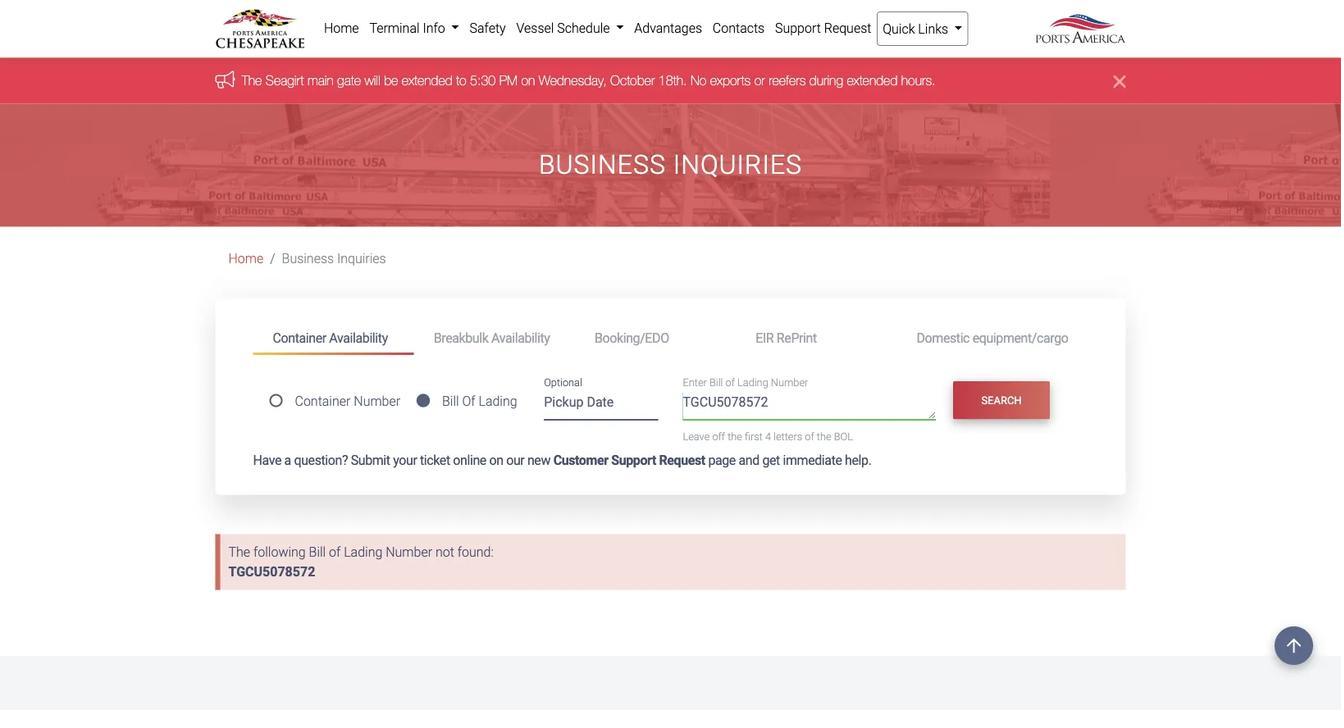 Task type: vqa. For each thing, say whether or not it's contained in the screenshot.
EIR REPRINT link at the top right
yes



Task type: describe. For each thing, give the bounding box(es) containing it.
vessel schedule
[[516, 20, 613, 36]]

the seagirt main gate will be extended to 5:30 pm on wednesday, october 18th.  no exports or reefers during extended hours. link
[[242, 72, 936, 88]]

1 vertical spatial number
[[354, 393, 400, 409]]

5:30
[[470, 72, 496, 88]]

have
[[253, 453, 281, 469]]

the for the following bill of lading number not found: tgcu5078572
[[228, 545, 250, 560]]

number inside the following bill of lading number not found: tgcu5078572
[[386, 545, 432, 560]]

following
[[253, 545, 306, 560]]

0 vertical spatial of
[[725, 376, 735, 388]]

1 vertical spatial on
[[489, 453, 503, 469]]

ticket
[[420, 453, 450, 469]]

2 extended from the left
[[847, 72, 898, 88]]

0 vertical spatial inquiries
[[673, 149, 802, 180]]

container for container availability
[[273, 330, 326, 346]]

booking/edo link
[[575, 323, 736, 353]]

search
[[981, 394, 1022, 407]]

leave
[[683, 430, 710, 443]]

terminal
[[369, 20, 420, 36]]

have a question? submit your ticket online on our new customer support request page and get immediate help.
[[253, 453, 871, 469]]

breakbulk
[[434, 330, 488, 346]]

2 horizontal spatial lading
[[737, 376, 768, 388]]

availability for container availability
[[329, 330, 388, 346]]

eir reprint link
[[736, 323, 897, 353]]

on inside alert
[[521, 72, 535, 88]]

0 vertical spatial bill
[[709, 376, 723, 388]]

main
[[308, 72, 334, 88]]

18th.
[[658, 72, 687, 88]]

during
[[809, 72, 843, 88]]

or
[[754, 72, 765, 88]]

container availability
[[273, 330, 388, 346]]

0 vertical spatial home
[[324, 20, 359, 36]]

4
[[765, 430, 771, 443]]

0 vertical spatial number
[[771, 376, 808, 388]]

tgcu5078572
[[228, 564, 315, 580]]

gate
[[337, 72, 361, 88]]

schedule
[[557, 20, 610, 36]]

will
[[364, 72, 380, 88]]

2 horizontal spatial of
[[805, 430, 814, 443]]

info
[[423, 20, 445, 36]]

terminal info
[[369, 20, 448, 36]]

leave off the first 4 letters of the bol
[[683, 430, 853, 443]]

breakbulk availability
[[434, 330, 550, 346]]

bol
[[834, 430, 853, 443]]

and
[[739, 453, 759, 469]]

enter bill of lading number
[[683, 376, 808, 388]]

bullhorn image
[[215, 71, 242, 88]]

enter
[[683, 376, 707, 388]]

quick links
[[883, 21, 951, 37]]

vessel schedule link
[[511, 11, 629, 44]]

the for the seagirt main gate will be extended to 5:30 pm on wednesday, october 18th.  no exports or reefers during extended hours.
[[242, 72, 262, 88]]

of
[[462, 393, 475, 409]]

support request link
[[770, 11, 877, 44]]

0 vertical spatial business
[[539, 149, 666, 180]]

advantages link
[[629, 11, 707, 44]]

2 the from the left
[[817, 430, 831, 443]]

reprint
[[777, 330, 817, 346]]

eir reprint
[[756, 330, 817, 346]]

new
[[527, 453, 550, 469]]

0 horizontal spatial request
[[659, 453, 705, 469]]

submit
[[351, 453, 390, 469]]

0 horizontal spatial business inquiries
[[282, 251, 386, 266]]

customer support request link
[[553, 453, 705, 469]]

container availability link
[[253, 323, 414, 355]]

booking/edo
[[595, 330, 669, 346]]

eir
[[756, 330, 774, 346]]



Task type: locate. For each thing, give the bounding box(es) containing it.
0 horizontal spatial extended
[[402, 72, 452, 88]]

contacts link
[[707, 11, 770, 44]]

request down leave
[[659, 453, 705, 469]]

request left quick at the top of page
[[824, 20, 871, 36]]

of right following
[[329, 545, 341, 560]]

hours.
[[901, 72, 936, 88]]

home
[[324, 20, 359, 36], [228, 251, 263, 266]]

on left our
[[489, 453, 503, 469]]

0 vertical spatial home link
[[319, 11, 364, 44]]

0 horizontal spatial inquiries
[[337, 251, 386, 266]]

the
[[242, 72, 262, 88], [228, 545, 250, 560]]

0 vertical spatial request
[[824, 20, 871, 36]]

october
[[610, 72, 655, 88]]

1 horizontal spatial the
[[817, 430, 831, 443]]

be
[[384, 72, 398, 88]]

quick links link
[[877, 11, 968, 46]]

1 availability from the left
[[329, 330, 388, 346]]

domestic equipment/cargo link
[[897, 323, 1088, 353]]

question?
[[294, 453, 348, 469]]

1 horizontal spatial inquiries
[[673, 149, 802, 180]]

1 horizontal spatial extended
[[847, 72, 898, 88]]

advantages
[[634, 20, 702, 36]]

your
[[393, 453, 417, 469]]

breakbulk availability link
[[414, 323, 575, 353]]

equipment/cargo
[[972, 330, 1068, 346]]

1 the from the left
[[728, 430, 742, 443]]

home link
[[319, 11, 364, 44], [228, 251, 263, 266]]

of inside the following bill of lading number not found: tgcu5078572
[[329, 545, 341, 560]]

wednesday,
[[539, 72, 607, 88]]

0 horizontal spatial availability
[[329, 330, 388, 346]]

lading right of
[[479, 393, 517, 409]]

letters
[[774, 430, 802, 443]]

1 horizontal spatial availability
[[491, 330, 550, 346]]

support right customer
[[611, 453, 656, 469]]

number up submit
[[354, 393, 400, 409]]

1 horizontal spatial home link
[[319, 11, 364, 44]]

get
[[762, 453, 780, 469]]

Optional text field
[[544, 388, 658, 421]]

customer
[[553, 453, 608, 469]]

the left the bol
[[817, 430, 831, 443]]

availability for breakbulk availability
[[491, 330, 550, 346]]

on
[[521, 72, 535, 88], [489, 453, 503, 469]]

availability right the breakbulk at the top left of page
[[491, 330, 550, 346]]

help.
[[845, 453, 871, 469]]

request
[[824, 20, 871, 36], [659, 453, 705, 469]]

container number
[[295, 393, 400, 409]]

support up reefers
[[775, 20, 821, 36]]

2 vertical spatial number
[[386, 545, 432, 560]]

off
[[712, 430, 725, 443]]

bill inside the following bill of lading number not found: tgcu5078572
[[309, 545, 326, 560]]

bill left of
[[442, 393, 459, 409]]

1 vertical spatial home
[[228, 251, 263, 266]]

1 horizontal spatial on
[[521, 72, 535, 88]]

support
[[775, 20, 821, 36], [611, 453, 656, 469]]

container up the question?
[[295, 393, 351, 409]]

1 extended from the left
[[402, 72, 452, 88]]

online
[[453, 453, 486, 469]]

lading inside the following bill of lading number not found: tgcu5078572
[[344, 545, 382, 560]]

of right enter
[[725, 376, 735, 388]]

0 horizontal spatial of
[[329, 545, 341, 560]]

of right letters
[[805, 430, 814, 443]]

2 availability from the left
[[491, 330, 550, 346]]

bill
[[709, 376, 723, 388], [442, 393, 459, 409], [309, 545, 326, 560]]

0 vertical spatial support
[[775, 20, 821, 36]]

0 horizontal spatial the
[[728, 430, 742, 443]]

1 horizontal spatial of
[[725, 376, 735, 388]]

safety link
[[464, 11, 511, 44]]

go to top image
[[1275, 627, 1313, 665]]

2 vertical spatial of
[[329, 545, 341, 560]]

availability up container number
[[329, 330, 388, 346]]

lading down 'eir' on the top right of the page
[[737, 376, 768, 388]]

bill right enter
[[709, 376, 723, 388]]

lading left not
[[344, 545, 382, 560]]

business
[[539, 149, 666, 180], [282, 251, 334, 266]]

found:
[[457, 545, 494, 560]]

container up container number
[[273, 330, 326, 346]]

quick
[[883, 21, 915, 37]]

0 vertical spatial lading
[[737, 376, 768, 388]]

1 vertical spatial the
[[228, 545, 250, 560]]

1 horizontal spatial request
[[824, 20, 871, 36]]

extended
[[402, 72, 452, 88], [847, 72, 898, 88]]

availability inside breakbulk availability link
[[491, 330, 550, 346]]

a
[[284, 453, 291, 469]]

1 vertical spatial container
[[295, 393, 351, 409]]

0 vertical spatial container
[[273, 330, 326, 346]]

domestic equipment/cargo
[[917, 330, 1068, 346]]

the following bill of lading number not found: tgcu5078572
[[228, 545, 494, 580]]

number
[[771, 376, 808, 388], [354, 393, 400, 409], [386, 545, 432, 560]]

0 horizontal spatial bill
[[309, 545, 326, 560]]

support request
[[775, 20, 871, 36]]

1 horizontal spatial business
[[539, 149, 666, 180]]

1 horizontal spatial lading
[[479, 393, 517, 409]]

terminal info link
[[364, 11, 464, 44]]

1 horizontal spatial support
[[775, 20, 821, 36]]

0 horizontal spatial on
[[489, 453, 503, 469]]

1 vertical spatial business
[[282, 251, 334, 266]]

bill right following
[[309, 545, 326, 560]]

our
[[506, 453, 524, 469]]

0 vertical spatial on
[[521, 72, 535, 88]]

safety
[[470, 20, 506, 36]]

1 vertical spatial bill
[[442, 393, 459, 409]]

the inside the following bill of lading number not found: tgcu5078572
[[228, 545, 250, 560]]

of
[[725, 376, 735, 388], [805, 430, 814, 443], [329, 545, 341, 560]]

1 vertical spatial business inquiries
[[282, 251, 386, 266]]

the seagirt main gate will be extended to 5:30 pm on wednesday, october 18th.  no exports or reefers during extended hours. alert
[[0, 58, 1341, 104]]

1 horizontal spatial business inquiries
[[539, 149, 802, 180]]

immediate
[[783, 453, 842, 469]]

vessel
[[516, 20, 554, 36]]

container
[[273, 330, 326, 346], [295, 393, 351, 409]]

1 vertical spatial lading
[[479, 393, 517, 409]]

on right pm
[[521, 72, 535, 88]]

0 horizontal spatial support
[[611, 453, 656, 469]]

pm
[[499, 72, 518, 88]]

1 vertical spatial of
[[805, 430, 814, 443]]

0 vertical spatial business inquiries
[[539, 149, 802, 180]]

extended left to
[[402, 72, 452, 88]]

1 horizontal spatial bill
[[442, 393, 459, 409]]

domestic
[[917, 330, 970, 346]]

the up tgcu5078572
[[228, 545, 250, 560]]

extended right the during
[[847, 72, 898, 88]]

not
[[436, 545, 454, 560]]

optional
[[544, 376, 582, 389]]

0 horizontal spatial lading
[[344, 545, 382, 560]]

0 horizontal spatial business
[[282, 251, 334, 266]]

2 vertical spatial bill
[[309, 545, 326, 560]]

0 horizontal spatial home link
[[228, 251, 263, 266]]

bill of lading
[[442, 393, 517, 409]]

no
[[691, 72, 707, 88]]

inquiries
[[673, 149, 802, 180], [337, 251, 386, 266]]

0 horizontal spatial home
[[228, 251, 263, 266]]

seagirt
[[266, 72, 304, 88]]

exports
[[710, 72, 751, 88]]

links
[[918, 21, 948, 37]]

2 horizontal spatial bill
[[709, 376, 723, 388]]

page
[[708, 453, 736, 469]]

container for container number
[[295, 393, 351, 409]]

close image
[[1113, 71, 1126, 91]]

availability
[[329, 330, 388, 346], [491, 330, 550, 346]]

first
[[745, 430, 763, 443]]

the inside alert
[[242, 72, 262, 88]]

1 vertical spatial inquiries
[[337, 251, 386, 266]]

1 horizontal spatial home
[[324, 20, 359, 36]]

the seagirt main gate will be extended to 5:30 pm on wednesday, october 18th.  no exports or reefers during extended hours.
[[242, 72, 936, 88]]

the left seagirt
[[242, 72, 262, 88]]

1 vertical spatial home link
[[228, 251, 263, 266]]

availability inside the container availability link
[[329, 330, 388, 346]]

the right 'off'
[[728, 430, 742, 443]]

contacts
[[713, 20, 765, 36]]

number left not
[[386, 545, 432, 560]]

0 vertical spatial the
[[242, 72, 262, 88]]

Enter Bill of Lading Number text field
[[683, 392, 936, 420]]

search button
[[953, 382, 1050, 420]]

2 vertical spatial lading
[[344, 545, 382, 560]]

1 vertical spatial request
[[659, 453, 705, 469]]

number up 'enter bill of lading number' text box
[[771, 376, 808, 388]]

the
[[728, 430, 742, 443], [817, 430, 831, 443]]

reefers
[[769, 72, 806, 88]]

1 vertical spatial support
[[611, 453, 656, 469]]

to
[[456, 72, 466, 88]]

business inquiries
[[539, 149, 802, 180], [282, 251, 386, 266]]



